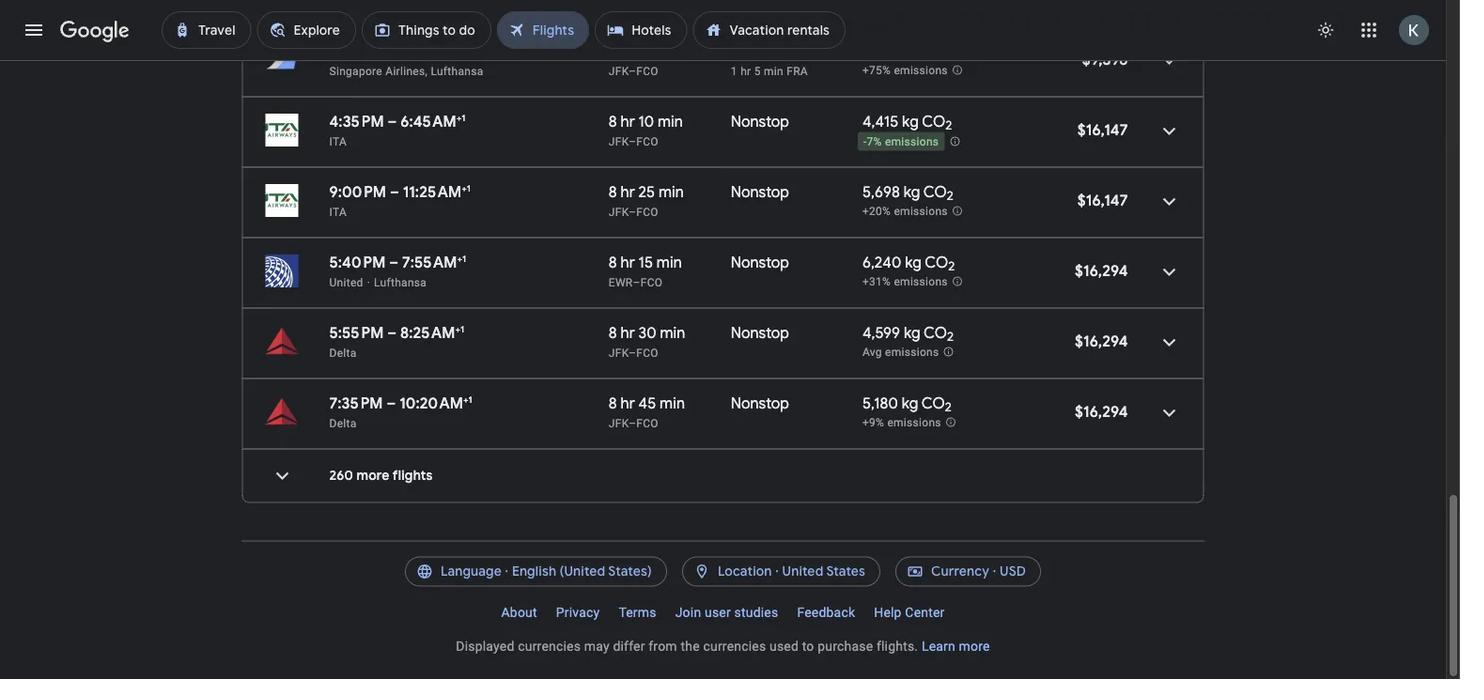 Task type: vqa. For each thing, say whether or not it's contained in the screenshot.


Task type: locate. For each thing, give the bounding box(es) containing it.
2 right "4,599"
[[948, 330, 954, 346]]

2 jfk from the top
[[609, 135, 629, 149]]

1 vertical spatial delta
[[329, 417, 357, 430]]

5
[[754, 65, 761, 78]]

10 inside 8 hr 10 min jfk – fco
[[639, 112, 654, 132]]

co up +31% emissions
[[925, 253, 949, 273]]

1 inside 8:15 pm – 12:45 pm + 1
[[464, 42, 468, 54]]

– down total duration 10 hr 30 min. element
[[629, 65, 637, 78]]

– down total duration 8 hr 45 min. element
[[629, 417, 637, 430]]

jfk down total duration 8 hr 45 min. element
[[609, 417, 629, 430]]

nonstop
[[731, 112, 790, 132], [731, 183, 790, 202], [731, 253, 790, 273], [731, 324, 790, 343], [731, 394, 790, 414]]

4 jfk from the top
[[609, 347, 629, 360]]

+ inside 7:35 pm – 10:20 am + 1
[[463, 394, 469, 406]]

jfk inside 8 hr 45 min jfk – fco
[[609, 417, 629, 430]]

kg up +9% emissions
[[902, 394, 919, 414]]

kg for 5,180
[[902, 394, 919, 414]]

$16,147 left flight details. leaves john f. kennedy international airport at 9:00 pm on friday, december 1 and arrives at leonardo da vinci–fiumicino airport at 11:25 am on saturday, december 2. image
[[1078, 191, 1128, 211]]

$16,294 for 6,240
[[1075, 262, 1128, 281]]

co for 6,240
[[925, 253, 949, 273]]

fco down 15
[[641, 276, 663, 290]]

hr up 8 hr 10 min jfk – fco
[[628, 42, 642, 61]]

kg inside "4,415 kg co 2"
[[902, 112, 919, 132]]

total duration 8 hr 25 min. element
[[609, 183, 731, 205]]

2 nonstop flight. element from the top
[[731, 183, 790, 205]]

flights
[[393, 468, 433, 485]]

5:55 pm – 8:25 am + 1
[[329, 324, 464, 343]]

jfk
[[609, 65, 629, 78], [609, 135, 629, 149], [609, 206, 629, 219], [609, 347, 629, 360], [609, 417, 629, 430]]

kg inside 4,599 kg co 2
[[904, 324, 921, 343]]

jfk down total duration 10 hr 30 min. element
[[609, 65, 629, 78]]

8 hr 30 min jfk – fco
[[609, 324, 686, 360]]

co inside 6,240 kg co 2
[[925, 253, 949, 273]]

fco inside 8 hr 25 min jfk – fco
[[637, 206, 659, 219]]

1 vertical spatial 30
[[639, 324, 657, 343]]

+75% emissions
[[863, 65, 948, 78]]

1 inside 4:35 pm – 6:45 am + 1
[[462, 112, 466, 124]]

-
[[864, 136, 867, 149]]

– down 15
[[633, 276, 641, 290]]

co inside 5,698 kg co 2
[[924, 183, 947, 202]]

8 inside 8 hr 10 min jfk – fco
[[609, 112, 617, 132]]

1 horizontal spatial more
[[959, 640, 990, 655]]

1 right 6:45 am
[[462, 112, 466, 124]]

fco for 8 hr 25 min
[[637, 206, 659, 219]]

1 8 from the top
[[609, 112, 617, 132]]

fco inside 8 hr 10 min jfk – fco
[[637, 135, 659, 149]]

2 for 5,180
[[945, 400, 952, 416]]

8 inside 8 hr 15 min ewr – fco
[[609, 253, 617, 273]]

kg up +31% emissions
[[905, 253, 922, 273]]

8 inside 8 hr 25 min jfk – fco
[[609, 183, 617, 202]]

– down total duration 8 hr 25 min. element
[[629, 206, 637, 219]]

united down departure time: 5:40 pm. text box
[[329, 276, 363, 290]]

terms
[[619, 606, 657, 621]]

1 left '5'
[[731, 65, 738, 78]]

– right 7:35 pm
[[387, 394, 396, 414]]

0 vertical spatial 10
[[609, 42, 624, 61]]

1 vertical spatial 10
[[639, 112, 654, 132]]

1
[[464, 42, 468, 54], [731, 42, 737, 61], [731, 65, 738, 78], [462, 112, 466, 124], [467, 183, 471, 195], [462, 253, 466, 265], [461, 324, 464, 336], [469, 394, 473, 406]]

1 inside 7:35 pm – 10:20 am + 1
[[469, 394, 473, 406]]

+ inside 9:00 pm – 11:25 am + 1
[[462, 183, 467, 195]]

2 delta from the top
[[329, 417, 357, 430]]

leaves john f. kennedy international airport at 7:35 pm on friday, december 1 and arrives at leonardo da vinci–fiumicino airport at 10:20 am on saturday, december 2. element
[[329, 394, 473, 414]]

30 inside 10 hr 30 min jfk – fco
[[646, 42, 664, 61]]

1 $16,294 from the top
[[1075, 262, 1128, 281]]

nonstop flight. element for 8 hr 10 min
[[731, 112, 790, 134]]

2
[[944, 48, 950, 64], [946, 118, 953, 134], [947, 189, 954, 205], [949, 259, 955, 275], [948, 330, 954, 346], [945, 400, 952, 416]]

1 ita from the top
[[329, 135, 347, 149]]

30
[[646, 42, 664, 61], [639, 324, 657, 343]]

co up +20% emissions
[[924, 183, 947, 202]]

hr left 15
[[621, 253, 635, 273]]

co up +9% emissions
[[922, 394, 945, 414]]

– down total duration 8 hr 30 min. element
[[629, 347, 637, 360]]

1 right '12:45 pm' on the top of the page
[[464, 42, 468, 54]]

nonstop for 8 hr 10 min
[[731, 112, 790, 132]]

nonstop for 8 hr 25 min
[[731, 183, 790, 202]]

45
[[639, 394, 656, 414]]

5 jfk from the top
[[609, 417, 629, 430]]

nonstop flight. element for 8 hr 30 min
[[731, 324, 790, 346]]

1 $16,147 from the top
[[1078, 121, 1128, 140]]

–
[[385, 42, 394, 61], [629, 65, 637, 78], [388, 112, 397, 132], [629, 135, 637, 149], [390, 183, 399, 202], [629, 206, 637, 219], [389, 253, 399, 273], [633, 276, 641, 290], [387, 324, 397, 343], [629, 347, 637, 360], [387, 394, 396, 414], [629, 417, 637, 430]]

co inside 4,599 kg co 2
[[924, 324, 948, 343]]

0 vertical spatial lufthansa
[[431, 65, 484, 78]]

lufthansa down "5:40 pm – 7:55 am + 1"
[[374, 276, 427, 290]]

hr inside 8 hr 10 min jfk – fco
[[621, 112, 635, 132]]

user
[[705, 606, 731, 621]]

2 inside "4,415 kg co 2"
[[946, 118, 953, 134]]

emissions down 5,180 kg co 2
[[888, 417, 942, 430]]

1 for 8 hr 15 min
[[462, 253, 466, 265]]

min for 8 hr 25 min
[[659, 183, 684, 202]]

jfk down total duration 8 hr 25 min. element
[[609, 206, 629, 219]]

min left 1 stop flight. "element"
[[667, 42, 693, 61]]

0 vertical spatial ita
[[329, 135, 347, 149]]

jfk inside 10 hr 30 min jfk – fco
[[609, 65, 629, 78]]

260
[[329, 468, 353, 485]]

delta
[[329, 347, 357, 360], [329, 417, 357, 430]]

+ inside 4:35 pm – 6:45 am + 1
[[457, 112, 462, 124]]

30 down 8 hr 15 min ewr – fco
[[639, 324, 657, 343]]

8 inside 8 hr 45 min jfk – fco
[[609, 394, 617, 414]]

11:25 am
[[403, 183, 462, 202]]

Departure time: 5:40 PM. text field
[[329, 253, 386, 273]]

1 16294 us dollars text field from the top
[[1075, 262, 1128, 281]]

fco for 8 hr 30 min
[[637, 347, 659, 360]]

2 $16,294 from the top
[[1075, 332, 1128, 352]]

delta down departure time: 5:55 pm. text field
[[329, 347, 357, 360]]

united left 'states'
[[783, 564, 824, 581]]

fco down total duration 10 hr 30 min. element
[[637, 65, 659, 78]]

co for 8,321
[[920, 42, 944, 61]]

+ inside "5:40 pm – 7:55 am + 1"
[[457, 253, 462, 265]]

co inside 5,180 kg co 2
[[922, 394, 945, 414]]

6,240 kg co 2
[[863, 253, 955, 275]]

1 horizontal spatial currencies
[[703, 640, 766, 655]]

1 for 8 hr 25 min
[[467, 183, 471, 195]]

emissions down "4,415 kg co 2" on the top of the page
[[885, 136, 939, 149]]

layover (1 of 2) is a 2 hr 39 min layover at boston logan international airport in boston. layover (2 of 2) is a 1 hr 45 min layover at humberto delgado airport in lisbon. element
[[731, 0, 853, 8]]

currency
[[932, 564, 990, 581]]

+ for 10:20 am
[[463, 394, 469, 406]]

hr down 10 hr 30 min jfk – fco
[[621, 112, 635, 132]]

10 up 8 hr 10 min jfk – fco
[[609, 42, 624, 61]]

kg up +20% emissions
[[904, 183, 921, 202]]

nonstop for 8 hr 30 min
[[731, 324, 790, 343]]

1 delta from the top
[[329, 347, 357, 360]]

10 down 10 hr 30 min jfk – fco
[[639, 112, 654, 132]]

4,599
[[863, 324, 901, 343]]

fco down total duration 8 hr 30 min. element
[[637, 347, 659, 360]]

0 vertical spatial delta
[[329, 347, 357, 360]]

hr inside 1 stop 1 hr 5 min fra
[[741, 65, 751, 78]]

2 8 from the top
[[609, 183, 617, 202]]

$9,396
[[1083, 50, 1128, 70]]

kg up +75% emissions
[[900, 42, 917, 61]]

30 up total duration 8 hr 10 min. element at the top of page
[[646, 42, 664, 61]]

3 8 from the top
[[609, 253, 617, 273]]

kg inside 5,180 kg co 2
[[902, 394, 919, 414]]

8 hr 45 min jfk – fco
[[609, 394, 685, 430]]

min inside 8 hr 10 min jfk – fco
[[658, 112, 683, 132]]

kg up -7% emissions
[[902, 112, 919, 132]]

1 nonstop from the top
[[731, 112, 790, 132]]

co up -7% emissions
[[922, 112, 946, 132]]

2 inside 6,240 kg co 2
[[949, 259, 955, 275]]

2 for 6,240
[[949, 259, 955, 275]]

from
[[649, 640, 678, 655]]

16147 US dollars text field
[[1078, 121, 1128, 140]]

nonstop flight. element
[[731, 112, 790, 134], [731, 183, 790, 205], [731, 253, 790, 275], [731, 324, 790, 346], [731, 394, 790, 416]]

co for 4,415
[[922, 112, 946, 132]]

usd
[[1000, 564, 1026, 581]]

leaves john f. kennedy international airport at 4:35 pm on friday, december 1 and arrives at leonardo da vinci–fiumicino airport at 6:45 am on saturday, december 2. element
[[329, 112, 466, 132]]

min right the 25
[[659, 183, 684, 202]]

0 vertical spatial united
[[329, 276, 363, 290]]

3 jfk from the top
[[609, 206, 629, 219]]

more
[[357, 468, 390, 485], [959, 640, 990, 655]]

jfk down total duration 8 hr 30 min. element
[[609, 347, 629, 360]]

ita
[[329, 135, 347, 149], [329, 206, 347, 219]]

30 inside 8 hr 30 min jfk – fco
[[639, 324, 657, 343]]

7:35 pm – 10:20 am + 1
[[329, 394, 473, 414]]

learn
[[922, 640, 956, 655]]

+ inside 8:15 pm – 12:45 pm + 1
[[459, 42, 464, 54]]

hr inside 10 hr 30 min jfk – fco
[[628, 42, 642, 61]]

flights.
[[877, 640, 919, 655]]

kg inside 8,321 kg co 2
[[900, 42, 917, 61]]

1 right 8:25 am
[[461, 324, 464, 336]]

2 right 6,240
[[949, 259, 955, 275]]

+9% emissions
[[863, 417, 942, 430]]

feedback link
[[788, 599, 865, 629]]

5 nonstop flight. element from the top
[[731, 394, 790, 416]]

$16,147 for 4,415
[[1078, 121, 1128, 140]]

min inside 8 hr 25 min jfk – fco
[[659, 183, 684, 202]]

+ for 6:45 am
[[457, 112, 462, 124]]

kg inside 6,240 kg co 2
[[905, 253, 922, 273]]

4 nonstop flight. element from the top
[[731, 324, 790, 346]]

fco inside 8 hr 45 min jfk – fco
[[637, 417, 659, 430]]

10
[[609, 42, 624, 61], [639, 112, 654, 132]]

5:40 pm – 7:55 am + 1
[[329, 253, 466, 273]]

+ for 12:45 pm
[[459, 42, 464, 54]]

co inside "4,415 kg co 2"
[[922, 112, 946, 132]]

– right "5:55 pm"
[[387, 324, 397, 343]]

1 jfk from the top
[[609, 65, 629, 78]]

leaves john f. kennedy international airport at 8:15 pm on friday, december 1 and arrives at leonardo da vinci–fiumicino airport at 12:45 pm on saturday, december 2. element
[[329, 42, 468, 61]]

+ for 7:55 am
[[457, 253, 462, 265]]

1 vertical spatial 16294 us dollars text field
[[1075, 332, 1128, 352]]

0 vertical spatial 30
[[646, 42, 664, 61]]

0 horizontal spatial lufthansa
[[374, 276, 427, 290]]

hr inside 8 hr 45 min jfk – fco
[[621, 394, 635, 414]]

$16,294
[[1075, 262, 1128, 281], [1075, 332, 1128, 352], [1075, 403, 1128, 422]]

1 right 11:25 am
[[467, 183, 471, 195]]

1 horizontal spatial 10
[[639, 112, 654, 132]]

flight details. leaves john f. kennedy international airport at 7:35 pm on friday, december 1 and arrives at leonardo da vinci–fiumicino airport at 10:20 am on saturday, december 2. image
[[1147, 391, 1192, 436]]

fco down total duration 8 hr 10 min. element at the top of page
[[637, 135, 659, 149]]

1 nonstop flight. element from the top
[[731, 112, 790, 134]]

Arrival time: 7:55 AM on  Saturday, December 2. text field
[[402, 253, 466, 273]]

min inside 8 hr 30 min jfk – fco
[[660, 324, 686, 343]]

0 horizontal spatial united
[[329, 276, 363, 290]]

min down 10 hr 30 min jfk – fco
[[658, 112, 683, 132]]

1 vertical spatial $16,294
[[1075, 332, 1128, 352]]

hr inside 8 hr 15 min ewr – fco
[[621, 253, 635, 273]]

fco down the 45
[[637, 417, 659, 430]]

min down 8 hr 15 min ewr – fco
[[660, 324, 686, 343]]

kg
[[900, 42, 917, 61], [902, 112, 919, 132], [904, 183, 921, 202], [905, 253, 922, 273], [904, 324, 921, 343], [902, 394, 919, 414]]

lufthansa
[[431, 65, 484, 78], [374, 276, 427, 290]]

Arrival time: 6:45 AM on  Saturday, December 2. text field
[[401, 112, 466, 132]]

8 for 8 hr 10 min
[[609, 112, 617, 132]]

8 up ewr
[[609, 253, 617, 273]]

hr left the 45
[[621, 394, 635, 414]]

0 vertical spatial $16,294
[[1075, 262, 1128, 281]]

2 right 4,415
[[946, 118, 953, 134]]

0 vertical spatial more
[[357, 468, 390, 485]]

co
[[920, 42, 944, 61], [922, 112, 946, 132], [924, 183, 947, 202], [925, 253, 949, 273], [924, 324, 948, 343], [922, 394, 945, 414]]

hr inside 8 hr 30 min jfk – fco
[[621, 324, 635, 343]]

displayed currencies may differ from the currencies used to purchase flights. learn more
[[456, 640, 990, 655]]

0 vertical spatial $16,147
[[1078, 121, 1128, 140]]

16294 US dollars text field
[[1075, 262, 1128, 281], [1075, 332, 1128, 352]]

kg for 6,240
[[905, 253, 922, 273]]

delta down departure time: 7:35 pm. "text box"
[[329, 417, 357, 430]]

0 horizontal spatial 10
[[609, 42, 624, 61]]

$16,294 left flight details. leaves newark liberty international airport at 5:40 pm on friday, december 1 and arrives at leonardo da vinci–fiumicino airport at 7:55 am on saturday, december 2. icon
[[1075, 262, 1128, 281]]

2 inside 8,321 kg co 2
[[944, 48, 950, 64]]

8 hr 25 min jfk – fco
[[609, 183, 684, 219]]

hr down ewr
[[621, 324, 635, 343]]

2 right 5,180
[[945, 400, 952, 416]]

$16,147
[[1078, 121, 1128, 140], [1078, 191, 1128, 211]]

– inside 8 hr 30 min jfk – fco
[[629, 347, 637, 360]]

10 inside 10 hr 30 min jfk – fco
[[609, 42, 624, 61]]

1 vertical spatial more
[[959, 640, 990, 655]]

8 down ewr
[[609, 324, 617, 343]]

emissions down 8,321 kg co 2
[[894, 65, 948, 78]]

emissions down 4,599 kg co 2
[[885, 347, 939, 360]]

about
[[501, 606, 537, 621]]

min inside 8 hr 45 min jfk – fco
[[660, 394, 685, 414]]

1 inside 5:55 pm – 8:25 am + 1
[[461, 324, 464, 336]]

-7% emissions
[[864, 136, 939, 149]]

30 for 10
[[646, 42, 664, 61]]

currencies down privacy link
[[518, 640, 581, 655]]

+ for 8:25 am
[[455, 324, 461, 336]]

total duration 10 hr 30 min. element
[[609, 42, 731, 64]]

1 right 10:20 am
[[469, 394, 473, 406]]

co up avg emissions on the right
[[924, 324, 948, 343]]

16294 us dollars text field left flight details. leaves john f. kennedy international airport at 5:55 pm on friday, december 1 and arrives at leonardo da vinci–fiumicino airport at 8:25 am on saturday, december 2. icon
[[1075, 332, 1128, 352]]

avg emissions
[[863, 347, 939, 360]]

co up +75% emissions
[[920, 42, 944, 61]]

hr inside 8 hr 25 min jfk – fco
[[621, 183, 635, 202]]

kg for 5,698
[[904, 183, 921, 202]]

co for 4,599
[[924, 324, 948, 343]]

8 for 8 hr 30 min
[[609, 324, 617, 343]]

leaves newark liberty international airport at 5:40 pm on friday, december 1 and arrives at leonardo da vinci–fiumicino airport at 7:55 am on saturday, december 2. element
[[329, 253, 466, 273]]

$16,147 left flight details. leaves john f. kennedy international airport at 4:35 pm on friday, december 1 and arrives at leonardo da vinci–fiumicino airport at 6:45 am on saturday, december 2. icon
[[1078, 121, 1128, 140]]

jfk inside 8 hr 10 min jfk – fco
[[609, 135, 629, 149]]

2 inside 4,599 kg co 2
[[948, 330, 954, 346]]

2 up +75% emissions
[[944, 48, 950, 64]]

5 nonstop from the top
[[731, 394, 790, 414]]

fco for 10 hr 30 min
[[637, 65, 659, 78]]

english (united states)
[[512, 564, 652, 581]]

2 vertical spatial $16,294
[[1075, 403, 1128, 422]]

2 for 4,415
[[946, 118, 953, 134]]

nonstop for 8 hr 15 min
[[731, 253, 790, 273]]

emissions down 5,698 kg co 2
[[894, 206, 948, 219]]

min right 15
[[657, 253, 682, 273]]

8 left the 25
[[609, 183, 617, 202]]

25
[[639, 183, 655, 202]]

more right learn
[[959, 640, 990, 655]]

nonstop flight. element for 8 hr 25 min
[[731, 183, 790, 205]]

hr left '5'
[[741, 65, 751, 78]]

hr for 10 hr 30 min
[[628, 42, 642, 61]]

min for 8 hr 30 min
[[660, 324, 686, 343]]

1 inside 9:00 pm – 11:25 am + 1
[[467, 183, 471, 195]]

1 horizontal spatial lufthansa
[[431, 65, 484, 78]]

2 nonstop from the top
[[731, 183, 790, 202]]

$16,294 left flight details. leaves john f. kennedy international airport at 7:35 pm on friday, december 1 and arrives at leonardo da vinci–fiumicino airport at 10:20 am on saturday, december 2. image
[[1075, 403, 1128, 422]]

+31%
[[863, 276, 891, 289]]

kg up avg emissions on the right
[[904, 324, 921, 343]]

8 down 10 hr 30 min jfk – fco
[[609, 112, 617, 132]]

5 8 from the top
[[609, 394, 617, 414]]

– right 4:35 pm
[[388, 112, 397, 132]]

fco
[[637, 65, 659, 78], [637, 135, 659, 149], [637, 206, 659, 219], [641, 276, 663, 290], [637, 347, 659, 360], [637, 417, 659, 430]]

min for 8 hr 15 min
[[657, 253, 682, 273]]

fco down the 25
[[637, 206, 659, 219]]

1 horizontal spatial united
[[783, 564, 824, 581]]

3 nonstop flight. element from the top
[[731, 253, 790, 275]]

fco for 8 hr 15 min
[[641, 276, 663, 290]]

emissions
[[894, 65, 948, 78], [885, 136, 939, 149], [894, 206, 948, 219], [894, 276, 948, 289], [885, 347, 939, 360], [888, 417, 942, 430]]

1 vertical spatial united
[[783, 564, 824, 581]]

ita down 4:35 pm text box
[[329, 135, 347, 149]]

1 right 7:55 am
[[462, 253, 466, 265]]

– down total duration 8 hr 10 min. element at the top of page
[[629, 135, 637, 149]]

3 nonstop from the top
[[731, 253, 790, 273]]

hr
[[628, 42, 642, 61], [741, 65, 751, 78], [621, 112, 635, 132], [621, 183, 635, 202], [621, 253, 635, 273], [621, 324, 635, 343], [621, 394, 635, 414]]

1 vertical spatial $16,147
[[1078, 191, 1128, 211]]

kg inside 5,698 kg co 2
[[904, 183, 921, 202]]

7%
[[867, 136, 882, 149]]

more right 260
[[357, 468, 390, 485]]

leaves john f. kennedy international airport at 9:00 pm on friday, december 1 and arrives at leonardo da vinci–fiumicino airport at 11:25 am on saturday, december 2. element
[[329, 183, 471, 202]]

4:35 pm
[[329, 112, 384, 132]]

0 horizontal spatial currencies
[[518, 640, 581, 655]]

min inside 10 hr 30 min jfk – fco
[[667, 42, 693, 61]]

+
[[459, 42, 464, 54], [457, 112, 462, 124], [462, 183, 467, 195], [457, 253, 462, 265], [455, 324, 461, 336], [463, 394, 469, 406]]

2 up +20% emissions
[[947, 189, 954, 205]]

fra
[[787, 65, 808, 78]]

flight details. leaves john f. kennedy international airport at 8:15 pm on friday, december 1 and arrives at leonardo da vinci–fiumicino airport at 12:45 pm on saturday, december 2. image
[[1147, 39, 1192, 84]]

1 vertical spatial ita
[[329, 206, 347, 219]]

2 $16,147 from the top
[[1078, 191, 1128, 211]]

– inside 8 hr 15 min ewr – fco
[[633, 276, 641, 290]]

hr for 8 hr 30 min
[[621, 324, 635, 343]]

fco inside 10 hr 30 min jfk – fco
[[637, 65, 659, 78]]

jfk inside 8 hr 30 min jfk – fco
[[609, 347, 629, 360]]

join user studies link
[[666, 599, 788, 629]]

16294 us dollars text field left flight details. leaves newark liberty international airport at 5:40 pm on friday, december 1 and arrives at leonardo da vinci–fiumicino airport at 7:55 am on saturday, december 2. icon
[[1075, 262, 1128, 281]]

min right '5'
[[764, 65, 784, 78]]

learn more link
[[922, 640, 990, 655]]

2 inside 5,180 kg co 2
[[945, 400, 952, 416]]

united for united
[[329, 276, 363, 290]]

+ for 11:25 am
[[462, 183, 467, 195]]

jfk down total duration 8 hr 10 min. element at the top of page
[[609, 135, 629, 149]]

stop
[[741, 42, 771, 61]]

8 inside 8 hr 30 min jfk – fco
[[609, 324, 617, 343]]

hr left the 25
[[621, 183, 635, 202]]

8 left the 45
[[609, 394, 617, 414]]

4 8 from the top
[[609, 324, 617, 343]]

16294 us dollars text field for 6,240
[[1075, 262, 1128, 281]]

flight details. leaves newark liberty international airport at 5:40 pm on friday, december 1 and arrives at leonardo da vinci–fiumicino airport at 7:55 am on saturday, december 2. image
[[1147, 250, 1192, 295]]

jfk for 8 hr 10 min
[[609, 135, 629, 149]]

12:45 pm
[[398, 42, 459, 61]]

delta for 7:35 pm
[[329, 417, 357, 430]]

currencies down join user studies "link"
[[703, 640, 766, 655]]

2 16294 us dollars text field from the top
[[1075, 332, 1128, 352]]

min inside 8 hr 15 min ewr – fco
[[657, 253, 682, 273]]

min
[[667, 42, 693, 61], [764, 65, 784, 78], [658, 112, 683, 132], [659, 183, 684, 202], [657, 253, 682, 273], [660, 324, 686, 343], [660, 394, 685, 414]]

the
[[681, 640, 700, 655]]

emissions down 6,240 kg co 2
[[894, 276, 948, 289]]

4 nonstop from the top
[[731, 324, 790, 343]]

 image
[[367, 276, 370, 290]]

currencies
[[518, 640, 581, 655], [703, 640, 766, 655]]

260 more flights
[[329, 468, 433, 485]]

7:35 pm
[[329, 394, 383, 414]]

0 vertical spatial 16294 us dollars text field
[[1075, 262, 1128, 281]]

2 ita from the top
[[329, 206, 347, 219]]

3 $16,294 from the top
[[1075, 403, 1128, 422]]

fco inside 8 hr 30 min jfk – fco
[[637, 347, 659, 360]]

min right the 45
[[660, 394, 685, 414]]

1 inside "5:40 pm – 7:55 am + 1"
[[462, 253, 466, 265]]

$16,294 left flight details. leaves john f. kennedy international airport at 5:55 pm on friday, december 1 and arrives at leonardo da vinci–fiumicino airport at 8:25 am on saturday, december 2. icon
[[1075, 332, 1128, 352]]

0 horizontal spatial more
[[357, 468, 390, 485]]

8 for 8 hr 15 min
[[609, 253, 617, 273]]

lufthansa down arrival time: 12:45 pm on  saturday, december 2. text field on the top of page
[[431, 65, 484, 78]]

2 inside 5,698 kg co 2
[[947, 189, 954, 205]]

co inside 8,321 kg co 2
[[920, 42, 944, 61]]

ita down departure time: 9:00 pm. text field
[[329, 206, 347, 219]]

jfk inside 8 hr 25 min jfk – fco
[[609, 206, 629, 219]]

co for 5,180
[[922, 394, 945, 414]]

fco inside 8 hr 15 min ewr – fco
[[641, 276, 663, 290]]

+ inside 5:55 pm – 8:25 am + 1
[[455, 324, 461, 336]]



Task type: describe. For each thing, give the bounding box(es) containing it.
Departure time: 9:00 PM. text field
[[329, 183, 386, 202]]

nonstop flight. element for 8 hr 15 min
[[731, 253, 790, 275]]

2 for 8,321
[[944, 48, 950, 64]]

used
[[770, 640, 799, 655]]

8:25 am
[[400, 324, 455, 343]]

6,240
[[863, 253, 902, 273]]

total duration 8 hr 15 min. element
[[609, 253, 731, 275]]

5,180 kg co 2
[[863, 394, 952, 416]]

leaves john f. kennedy international airport at 5:55 pm on friday, december 1 and arrives at leonardo da vinci–fiumicino airport at 8:25 am on saturday, december 2. element
[[329, 324, 464, 343]]

flight details. leaves john f. kennedy international airport at 9:00 pm on friday, december 1 and arrives at leonardo da vinci–fiumicino airport at 11:25 am on saturday, december 2. image
[[1147, 180, 1192, 225]]

8 for 8 hr 25 min
[[609, 183, 617, 202]]

1 stop 1 hr 5 min fra
[[731, 42, 808, 78]]

4,599 kg co 2
[[863, 324, 954, 346]]

8:15 pm – 12:45 pm + 1
[[329, 42, 468, 61]]

4,415 kg co 2
[[863, 112, 953, 134]]

total duration 8 hr 30 min. element
[[609, 324, 731, 346]]

4,415
[[863, 112, 899, 132]]

5:40 pm
[[329, 253, 386, 273]]

change appearance image
[[1304, 8, 1349, 53]]

– inside 8 hr 45 min jfk – fco
[[629, 417, 637, 430]]

hr for 8 hr 15 min
[[621, 253, 635, 273]]

kg for 4,415
[[902, 112, 919, 132]]

fco for 8 hr 45 min
[[637, 417, 659, 430]]

+75%
[[863, 65, 891, 78]]

english
[[512, 564, 557, 581]]

kg for 4,599
[[904, 324, 921, 343]]

5,698
[[863, 183, 900, 202]]

main menu image
[[23, 19, 45, 41]]

10 hr 30 min jfk – fco
[[609, 42, 693, 78]]

8 for 8 hr 45 min
[[609, 394, 617, 414]]

location
[[718, 564, 772, 581]]

singapore
[[329, 65, 383, 78]]

flight details. leaves john f. kennedy international airport at 4:35 pm on friday, december 1 and arrives at leonardo da vinci–fiumicino airport at 6:45 am on saturday, december 2. image
[[1147, 109, 1192, 154]]

9:00 pm
[[329, 183, 386, 202]]

join
[[676, 606, 702, 621]]

displayed
[[456, 640, 515, 655]]

language
[[441, 564, 502, 581]]

Arrival time: 12:45 PM on  Saturday, December 2. text field
[[398, 42, 468, 61]]

help center link
[[865, 599, 955, 629]]

1 for 8 hr 45 min
[[469, 394, 473, 406]]

privacy
[[556, 606, 600, 621]]

emissions for 6,240
[[894, 276, 948, 289]]

$16,294 for 5,180
[[1075, 403, 1128, 422]]

united for united states
[[783, 564, 824, 581]]

2 for 4,599
[[948, 330, 954, 346]]

Departure time: 7:35 PM. text field
[[329, 394, 383, 414]]

jfk for 8 hr 30 min
[[609, 347, 629, 360]]

emissions for 5,180
[[888, 417, 942, 430]]

2 currencies from the left
[[703, 640, 766, 655]]

total duration 8 hr 45 min. element
[[609, 394, 731, 416]]

states
[[827, 564, 866, 581]]

260 more flights image
[[260, 454, 305, 499]]

hr for 8 hr 25 min
[[621, 183, 635, 202]]

jfk for 8 hr 45 min
[[609, 417, 629, 430]]

co for 5,698
[[924, 183, 947, 202]]

10:20 am
[[400, 394, 463, 414]]

airlines,
[[386, 65, 428, 78]]

1 stop flight. element
[[731, 42, 771, 64]]

5,180
[[863, 394, 898, 414]]

studies
[[735, 606, 779, 621]]

fco for 8 hr 10 min
[[637, 135, 659, 149]]

min for 8 hr 10 min
[[658, 112, 683, 132]]

delta for 5:55 pm
[[329, 347, 357, 360]]

5:55 pm
[[329, 324, 384, 343]]

– left 7:55 am
[[389, 253, 399, 273]]

+20% emissions
[[863, 206, 948, 219]]

Arrival time: 10:20 AM on  Saturday, December 2. text field
[[400, 394, 473, 414]]

emissions for 5,698
[[894, 206, 948, 219]]

ewr
[[609, 276, 633, 290]]

8 hr 15 min ewr – fco
[[609, 253, 682, 290]]

9:00 pm – 11:25 am + 1
[[329, 183, 471, 202]]

4:35 pm – 6:45 am + 1
[[329, 112, 466, 132]]

min inside 1 stop 1 hr 5 min fra
[[764, 65, 784, 78]]

$16,147 for 5,698
[[1078, 191, 1128, 211]]

Departure time: 4:35 PM. text field
[[329, 112, 384, 132]]

8,321
[[863, 42, 897, 61]]

– up the singapore airlines, lufthansa
[[385, 42, 394, 61]]

5,698 kg co 2
[[863, 183, 954, 205]]

Arrival time: 11:25 AM on  Saturday, December 2. text field
[[403, 183, 471, 202]]

(united
[[560, 564, 606, 581]]

ita for 9:00 pm
[[329, 206, 347, 219]]

purchase
[[818, 640, 873, 655]]

1 left stop
[[731, 42, 737, 61]]

to
[[802, 640, 815, 655]]

1 vertical spatial lufthansa
[[374, 276, 427, 290]]

Departure time: 8:15 PM. text field
[[329, 42, 381, 61]]

1 for 10 hr 30 min
[[464, 42, 468, 54]]

help
[[874, 606, 902, 621]]

8 hr 10 min jfk – fco
[[609, 112, 683, 149]]

hr for 8 hr 10 min
[[621, 112, 635, 132]]

8,321 kg co 2
[[863, 42, 950, 64]]

2 for 5,698
[[947, 189, 954, 205]]

may
[[584, 640, 610, 655]]

min for 8 hr 45 min
[[660, 394, 685, 414]]

layover (1 of 1) is a 1 hr 5 min layover at frankfurt airport in frankfurt. element
[[731, 64, 853, 79]]

differ
[[613, 640, 645, 655]]

emissions for 4,599
[[885, 347, 939, 360]]

singapore airlines, lufthansa
[[329, 65, 484, 78]]

1 for 8 hr 30 min
[[461, 324, 464, 336]]

united states
[[783, 564, 866, 581]]

ita for 4:35 pm
[[329, 135, 347, 149]]

Arrival time: 8:25 AM on  Saturday, December 2. text field
[[400, 324, 464, 343]]

center
[[905, 606, 945, 621]]

emissions for 8,321
[[894, 65, 948, 78]]

min for 10 hr 30 min
[[667, 42, 693, 61]]

terms link
[[609, 599, 666, 629]]

1 currencies from the left
[[518, 640, 581, 655]]

1 for 8 hr 10 min
[[462, 112, 466, 124]]

– inside 8 hr 25 min jfk – fco
[[629, 206, 637, 219]]

nonstop flight. element for 8 hr 45 min
[[731, 394, 790, 416]]

9396 US dollars text field
[[1083, 50, 1128, 70]]

30 for 8
[[639, 324, 657, 343]]

– inside 8 hr 10 min jfk – fco
[[629, 135, 637, 149]]

6:45 am
[[401, 112, 457, 132]]

total duration 8 hr 10 min. element
[[609, 112, 731, 134]]

16294 us dollars text field for 4,599
[[1075, 332, 1128, 352]]

7:55 am
[[402, 253, 457, 273]]

hr for 8 hr 45 min
[[621, 394, 635, 414]]

+31% emissions
[[863, 276, 948, 289]]

jfk for 10 hr 30 min
[[609, 65, 629, 78]]

about link
[[492, 599, 547, 629]]

+20%
[[863, 206, 891, 219]]

– inside 10 hr 30 min jfk – fco
[[629, 65, 637, 78]]

feedback
[[797, 606, 856, 621]]

16147 US dollars text field
[[1078, 191, 1128, 211]]

16294 US dollars text field
[[1075, 403, 1128, 422]]

help center
[[874, 606, 945, 621]]

Departure time: 5:55 PM. text field
[[329, 324, 384, 343]]

flight details. leaves john f. kennedy international airport at 5:55 pm on friday, december 1 and arrives at leonardo da vinci–fiumicino airport at 8:25 am on saturday, december 2. image
[[1147, 321, 1192, 366]]

– right departure time: 9:00 pm. text field
[[390, 183, 399, 202]]

15
[[639, 253, 653, 273]]

jfk for 8 hr 25 min
[[609, 206, 629, 219]]

$16,294 for 4,599
[[1075, 332, 1128, 352]]

join user studies
[[676, 606, 779, 621]]

nonstop for 8 hr 45 min
[[731, 394, 790, 414]]

privacy link
[[547, 599, 609, 629]]

avg
[[863, 347, 882, 360]]

kg for 8,321
[[900, 42, 917, 61]]

8:15 pm
[[329, 42, 381, 61]]

states)
[[608, 564, 652, 581]]



